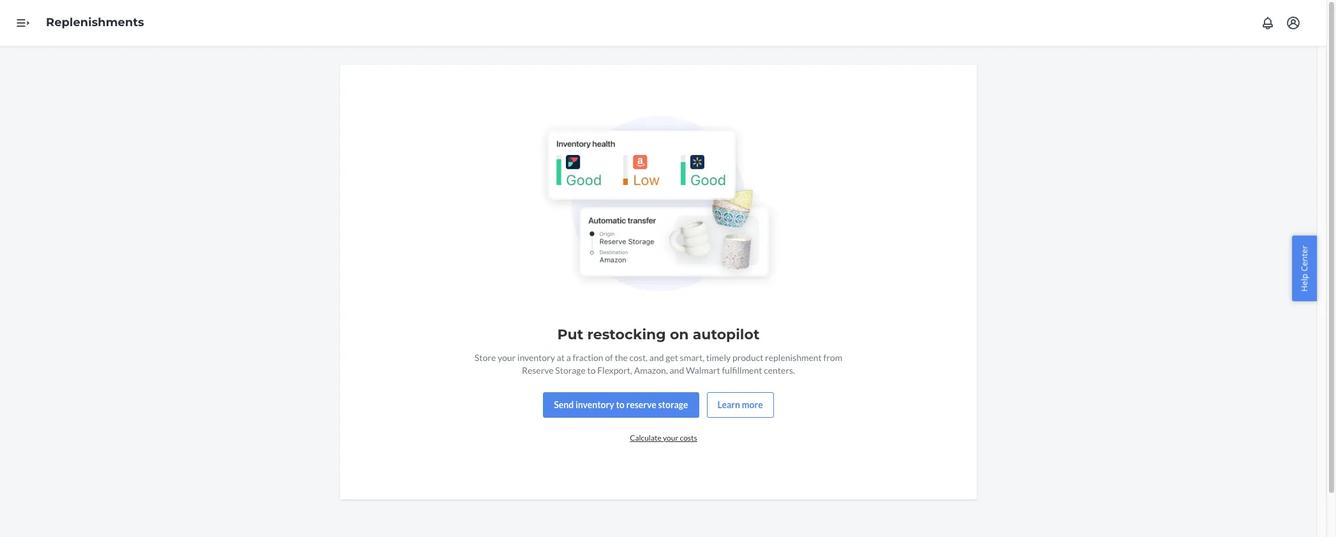 Task type: locate. For each thing, give the bounding box(es) containing it.
0 vertical spatial to
[[587, 365, 596, 376]]

inventory right send at the left bottom
[[576, 399, 614, 410]]

and down get
[[670, 365, 684, 376]]

help
[[1299, 274, 1310, 292]]

0 horizontal spatial and
[[649, 352, 664, 363]]

from
[[824, 352, 842, 363]]

your
[[498, 352, 516, 363], [663, 433, 679, 443]]

center
[[1299, 245, 1310, 272]]

1 horizontal spatial to
[[616, 399, 625, 410]]

0 vertical spatial your
[[498, 352, 516, 363]]

a
[[566, 352, 571, 363]]

1 horizontal spatial inventory
[[576, 399, 614, 410]]

open navigation image
[[15, 15, 31, 31]]

0 vertical spatial inventory
[[517, 352, 555, 363]]

calculate
[[630, 433, 662, 443]]

amazon,
[[634, 365, 668, 376]]

inventory
[[517, 352, 555, 363], [576, 399, 614, 410]]

reserve
[[626, 399, 656, 410]]

1 horizontal spatial and
[[670, 365, 684, 376]]

restocking
[[587, 326, 666, 343]]

to left reserve
[[616, 399, 625, 410]]

help center button
[[1292, 236, 1317, 301]]

inventory up reserve
[[517, 352, 555, 363]]

store your inventory at a fraction of the cost, and get smart, timely product replenishment from reserve storage to flexport, amazon, and walmart fulfillment centers.
[[475, 352, 842, 376]]

walmart
[[686, 365, 720, 376]]

open account menu image
[[1286, 15, 1301, 31]]

to down the fraction
[[587, 365, 596, 376]]

1 vertical spatial your
[[663, 433, 679, 443]]

empty list image
[[535, 116, 782, 297]]

1 vertical spatial and
[[670, 365, 684, 376]]

centers.
[[764, 365, 795, 376]]

1 vertical spatial to
[[616, 399, 625, 410]]

cost,
[[630, 352, 648, 363]]

open notifications image
[[1260, 15, 1276, 31]]

at
[[557, 352, 565, 363]]

to
[[587, 365, 596, 376], [616, 399, 625, 410]]

fraction
[[573, 352, 603, 363]]

your left costs
[[663, 433, 679, 443]]

help center
[[1299, 245, 1310, 292]]

of
[[605, 352, 613, 363]]

and up amazon, at the bottom left of page
[[649, 352, 664, 363]]

send inventory to reserve storage button
[[543, 392, 699, 418]]

0 horizontal spatial inventory
[[517, 352, 555, 363]]

calculate your costs
[[630, 433, 697, 443]]

your inside store your inventory at a fraction of the cost, and get smart, timely product replenishment from reserve storage to flexport, amazon, and walmart fulfillment centers.
[[498, 352, 516, 363]]

0 horizontal spatial to
[[587, 365, 596, 376]]

your right store
[[498, 352, 516, 363]]

0 horizontal spatial your
[[498, 352, 516, 363]]

1 vertical spatial inventory
[[576, 399, 614, 410]]

1 horizontal spatial your
[[663, 433, 679, 443]]

on
[[670, 326, 689, 343]]

reserve
[[522, 365, 554, 376]]

more
[[742, 399, 763, 410]]

and
[[649, 352, 664, 363], [670, 365, 684, 376]]

autopilot
[[693, 326, 760, 343]]

send
[[554, 399, 574, 410]]



Task type: vqa. For each thing, say whether or not it's contained in the screenshot.
Tag associated with Google
no



Task type: describe. For each thing, give the bounding box(es) containing it.
replenishments link
[[46, 15, 144, 29]]

the
[[615, 352, 628, 363]]

learn
[[718, 399, 740, 410]]

send inventory to reserve storage
[[554, 399, 688, 410]]

put
[[557, 326, 583, 343]]

storage
[[658, 399, 688, 410]]

smart,
[[680, 352, 705, 363]]

storage
[[555, 365, 586, 376]]

flexport,
[[597, 365, 632, 376]]

get
[[666, 352, 678, 363]]

product
[[732, 352, 763, 363]]

learn more
[[718, 399, 763, 410]]

replenishment
[[765, 352, 822, 363]]

calculate your costs link
[[630, 433, 697, 443]]

to inside store your inventory at a fraction of the cost, and get smart, timely product replenishment from reserve storage to flexport, amazon, and walmart fulfillment centers.
[[587, 365, 596, 376]]

your for calculate
[[663, 433, 679, 443]]

fulfillment
[[722, 365, 762, 376]]

0 vertical spatial and
[[649, 352, 664, 363]]

costs
[[680, 433, 697, 443]]

replenishments
[[46, 15, 144, 29]]

timely
[[706, 352, 731, 363]]

put restocking on autopilot
[[557, 326, 760, 343]]

to inside button
[[616, 399, 625, 410]]

learn more button
[[707, 392, 774, 418]]

store
[[475, 352, 496, 363]]

inventory inside store your inventory at a fraction of the cost, and get smart, timely product replenishment from reserve storage to flexport, amazon, and walmart fulfillment centers.
[[517, 352, 555, 363]]

your for store
[[498, 352, 516, 363]]

inventory inside 'send inventory to reserve storage' button
[[576, 399, 614, 410]]



